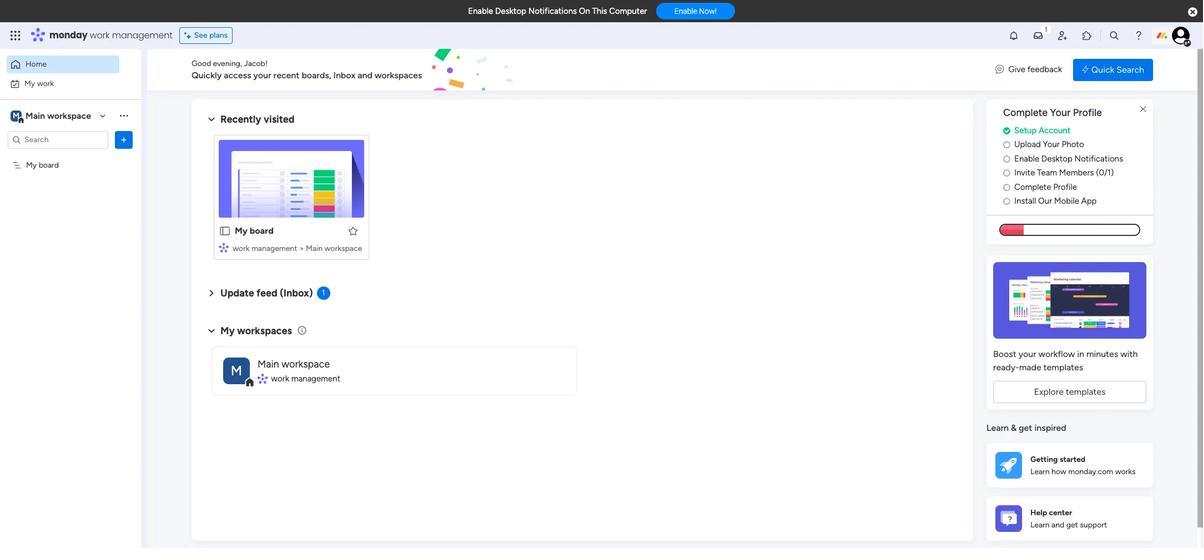 Task type: vqa. For each thing, say whether or not it's contained in the screenshot.
See Plans button
yes



Task type: describe. For each thing, give the bounding box(es) containing it.
photo
[[1062, 140, 1085, 150]]

inspired
[[1035, 423, 1067, 433]]

minutes
[[1087, 349, 1119, 359]]

plans
[[209, 31, 228, 40]]

public board image
[[219, 225, 231, 237]]

close recently visited image
[[205, 113, 218, 126]]

upload
[[1015, 140, 1042, 150]]

1 image
[[1042, 23, 1052, 35]]

2 vertical spatial workspace
[[282, 358, 330, 370]]

getting started element
[[987, 443, 1154, 488]]

this
[[592, 6, 607, 16]]

quick search
[[1092, 64, 1145, 75]]

complete profile link
[[1004, 181, 1154, 193]]

see plans
[[194, 31, 228, 40]]

explore
[[1035, 387, 1064, 397]]

check circle image
[[1004, 127, 1011, 135]]

visited
[[264, 113, 295, 126]]

0 vertical spatial learn
[[987, 423, 1009, 433]]

Search in workspace field
[[23, 133, 93, 146]]

setup
[[1015, 125, 1037, 135]]

computer
[[610, 6, 648, 16]]

your inside the boost your workflow in minutes with ready-made templates
[[1019, 349, 1037, 359]]

enable desktop notifications on this computer
[[468, 6, 648, 16]]

1 horizontal spatial board
[[250, 226, 274, 236]]

1 vertical spatial workspace image
[[223, 357, 250, 384]]

2 horizontal spatial main
[[306, 244, 323, 253]]

and inside help center learn and get support
[[1052, 520, 1065, 530]]

recently visited
[[221, 113, 295, 126]]

give feedback
[[1009, 65, 1063, 75]]

in
[[1078, 349, 1085, 359]]

setup account link
[[1004, 124, 1154, 137]]

recent
[[274, 70, 300, 81]]

enable desktop notifications link
[[1004, 153, 1154, 165]]

jacob simon image
[[1173, 27, 1190, 44]]

good evening, jacob! quickly access your recent boards, inbox and workspaces
[[192, 59, 422, 81]]

explore templates button
[[994, 381, 1147, 403]]

inbox
[[334, 70, 356, 81]]

my work
[[24, 79, 54, 88]]

invite
[[1015, 168, 1036, 178]]

notifications image
[[1009, 30, 1020, 41]]

management for work management
[[291, 374, 341, 384]]

upload your photo link
[[1004, 138, 1154, 151]]

help image
[[1134, 30, 1145, 41]]

workspace image inside workspace selection element
[[11, 110, 22, 122]]

templates image image
[[997, 262, 1144, 339]]

my board list box
[[0, 153, 142, 324]]

enable desktop notifications
[[1015, 154, 1124, 164]]

my workspaces
[[221, 325, 292, 337]]

our
[[1039, 196, 1053, 206]]

my work button
[[7, 75, 119, 92]]

complete your profile
[[1004, 107, 1103, 119]]

account
[[1039, 125, 1071, 135]]

my inside 'button'
[[24, 79, 35, 88]]

0 vertical spatial management
[[112, 29, 173, 42]]

explore templates
[[1035, 387, 1106, 397]]

now!
[[700, 7, 717, 16]]

complete profile
[[1015, 182, 1078, 192]]

templates inside button
[[1066, 387, 1106, 397]]

install our mobile app link
[[1004, 195, 1154, 208]]

mobile
[[1055, 196, 1080, 206]]

workspace options image
[[118, 110, 129, 121]]

update
[[221, 287, 254, 299]]

m for the bottom 'workspace' "icon"
[[231, 362, 242, 379]]

works
[[1116, 467, 1136, 477]]

enable for enable desktop notifications on this computer
[[468, 6, 493, 16]]

notifications for enable desktop notifications
[[1075, 154, 1124, 164]]

on
[[579, 6, 590, 16]]

install
[[1015, 196, 1037, 206]]

workspaces inside good evening, jacob! quickly access your recent boards, inbox and workspaces
[[375, 70, 422, 81]]

center
[[1050, 508, 1073, 517]]

complete for complete your profile
[[1004, 107, 1048, 119]]

recently
[[221, 113, 261, 126]]

ready-
[[994, 362, 1020, 373]]

boost your workflow in minutes with ready-made templates
[[994, 349, 1138, 373]]

give
[[1009, 65, 1026, 75]]

>
[[299, 244, 304, 253]]

circle o image for install
[[1004, 197, 1011, 206]]

install our mobile app
[[1015, 196, 1097, 206]]

my board inside my board list box
[[26, 160, 59, 170]]

boost
[[994, 349, 1017, 359]]

see
[[194, 31, 208, 40]]

jacob!
[[244, 59, 268, 68]]

inbox image
[[1033, 30, 1044, 41]]

complete for complete profile
[[1015, 182, 1052, 192]]

evening,
[[213, 59, 242, 68]]

work down my workspaces
[[271, 374, 289, 384]]

dapulse x slim image
[[1137, 103, 1150, 116]]

monday.com
[[1069, 467, 1114, 477]]

select product image
[[10, 30, 21, 41]]

0 vertical spatial workspace
[[47, 110, 91, 121]]

monday
[[49, 29, 88, 42]]

v2 bolt switch image
[[1083, 64, 1089, 76]]



Task type: locate. For each thing, give the bounding box(es) containing it.
0 horizontal spatial your
[[254, 70, 271, 81]]

0 vertical spatial board
[[39, 160, 59, 170]]

1 circle o image from the top
[[1004, 141, 1011, 149]]

get right &
[[1019, 423, 1033, 433]]

enable now!
[[675, 7, 717, 16]]

circle o image inside invite team members (0/1) link
[[1004, 169, 1011, 177]]

1 vertical spatial workspaces
[[237, 325, 292, 337]]

how
[[1052, 467, 1067, 477]]

1 horizontal spatial your
[[1019, 349, 1037, 359]]

and down center on the right
[[1052, 520, 1065, 530]]

workspace up work management
[[282, 358, 330, 370]]

circle o image for enable
[[1004, 155, 1011, 163]]

enable for enable desktop notifications
[[1015, 154, 1040, 164]]

circle o image for invite
[[1004, 169, 1011, 177]]

templates right explore
[[1066, 387, 1106, 397]]

my down home
[[24, 79, 35, 88]]

profile
[[1074, 107, 1103, 119], [1054, 182, 1078, 192]]

work
[[90, 29, 110, 42], [37, 79, 54, 88], [233, 244, 250, 253], [271, 374, 289, 384]]

1 horizontal spatial get
[[1067, 520, 1079, 530]]

2 circle o image from the top
[[1004, 155, 1011, 163]]

your
[[1051, 107, 1071, 119], [1044, 140, 1060, 150]]

1 horizontal spatial enable
[[675, 7, 698, 16]]

0 horizontal spatial my board
[[26, 160, 59, 170]]

enable inside button
[[675, 7, 698, 16]]

circle o image inside enable desktop notifications link
[[1004, 155, 1011, 163]]

update feed (inbox)
[[221, 287, 313, 299]]

quickly
[[192, 70, 222, 81]]

1 vertical spatial board
[[250, 226, 274, 236]]

(0/1)
[[1097, 168, 1115, 178]]

0 horizontal spatial notifications
[[529, 6, 577, 16]]

learn left &
[[987, 423, 1009, 433]]

with
[[1121, 349, 1138, 359]]

close my workspaces image
[[205, 324, 218, 338]]

workflow
[[1039, 349, 1076, 359]]

workspaces right inbox
[[375, 70, 422, 81]]

circle o image
[[1004, 183, 1011, 192]]

desktop for enable desktop notifications
[[1042, 154, 1073, 164]]

0 horizontal spatial get
[[1019, 423, 1033, 433]]

0 vertical spatial main workspace
[[26, 110, 91, 121]]

v2 user feedback image
[[996, 63, 1004, 76]]

2 vertical spatial management
[[291, 374, 341, 384]]

management for work management > main workspace
[[252, 244, 297, 253]]

your inside good evening, jacob! quickly access your recent boards, inbox and workspaces
[[254, 70, 271, 81]]

made
[[1020, 362, 1042, 373]]

0 vertical spatial your
[[1051, 107, 1071, 119]]

work down home
[[37, 79, 54, 88]]

1 horizontal spatial and
[[1052, 520, 1065, 530]]

main down my work
[[26, 110, 45, 121]]

0 horizontal spatial main workspace
[[26, 110, 91, 121]]

complete
[[1004, 107, 1048, 119], [1015, 182, 1052, 192]]

1 vertical spatial notifications
[[1075, 154, 1124, 164]]

0 vertical spatial my board
[[26, 160, 59, 170]]

0 vertical spatial workspace image
[[11, 110, 22, 122]]

1 vertical spatial workspace
[[325, 244, 362, 253]]

main workspace inside workspace selection element
[[26, 110, 91, 121]]

access
[[224, 70, 251, 81]]

1 horizontal spatial notifications
[[1075, 154, 1124, 164]]

app
[[1082, 196, 1097, 206]]

main down my workspaces
[[258, 358, 279, 370]]

support
[[1081, 520, 1108, 530]]

management
[[112, 29, 173, 42], [252, 244, 297, 253], [291, 374, 341, 384]]

notifications left the on
[[529, 6, 577, 16]]

&
[[1012, 423, 1017, 433]]

dapulse close image
[[1189, 7, 1198, 18]]

0 horizontal spatial m
[[13, 111, 19, 120]]

option
[[0, 155, 142, 157]]

my board down search in workspace field
[[26, 160, 59, 170]]

0 horizontal spatial and
[[358, 70, 373, 81]]

2 horizontal spatial enable
[[1015, 154, 1040, 164]]

(inbox)
[[280, 287, 313, 299]]

1 horizontal spatial workspaces
[[375, 70, 422, 81]]

2 vertical spatial learn
[[1031, 520, 1050, 530]]

work management
[[271, 374, 341, 384]]

help
[[1031, 508, 1048, 517]]

learn down the getting
[[1031, 467, 1050, 477]]

quick
[[1092, 64, 1115, 75]]

1 horizontal spatial m
[[231, 362, 242, 379]]

notifications
[[529, 6, 577, 16], [1075, 154, 1124, 164]]

m
[[13, 111, 19, 120], [231, 362, 242, 379]]

1 horizontal spatial main
[[258, 358, 279, 370]]

main workspace
[[26, 110, 91, 121], [258, 358, 330, 370]]

0 vertical spatial templates
[[1044, 362, 1084, 373]]

circle o image for upload
[[1004, 141, 1011, 149]]

complete up install
[[1015, 182, 1052, 192]]

main inside workspace selection element
[[26, 110, 45, 121]]

your up made
[[1019, 349, 1037, 359]]

profile up setup account link
[[1074, 107, 1103, 119]]

home
[[26, 59, 47, 69]]

your for upload
[[1044, 140, 1060, 150]]

your
[[254, 70, 271, 81], [1019, 349, 1037, 359]]

0 vertical spatial profile
[[1074, 107, 1103, 119]]

1 horizontal spatial desktop
[[1042, 154, 1073, 164]]

1 vertical spatial and
[[1052, 520, 1065, 530]]

my right public board image
[[235, 226, 248, 236]]

1 horizontal spatial main workspace
[[258, 358, 330, 370]]

my board
[[26, 160, 59, 170], [235, 226, 274, 236]]

search everything image
[[1109, 30, 1120, 41]]

work right monday
[[90, 29, 110, 42]]

templates down workflow
[[1044, 362, 1084, 373]]

circle o image inside upload your photo "link"
[[1004, 141, 1011, 149]]

your down the jacob!
[[254, 70, 271, 81]]

getting
[[1031, 455, 1058, 464]]

your up account
[[1051, 107, 1071, 119]]

1 vertical spatial my board
[[235, 226, 274, 236]]

2 vertical spatial main
[[258, 358, 279, 370]]

1 horizontal spatial workspace image
[[223, 357, 250, 384]]

my
[[24, 79, 35, 88], [26, 160, 37, 170], [235, 226, 248, 236], [221, 325, 235, 337]]

0 vertical spatial and
[[358, 70, 373, 81]]

add to favorites image
[[348, 225, 359, 236]]

learn for getting
[[1031, 467, 1050, 477]]

1 vertical spatial complete
[[1015, 182, 1052, 192]]

profile down "invite team members (0/1)"
[[1054, 182, 1078, 192]]

learn down help
[[1031, 520, 1050, 530]]

0 vertical spatial notifications
[[529, 6, 577, 16]]

invite team members (0/1) link
[[1004, 167, 1154, 179]]

team
[[1038, 168, 1058, 178]]

get
[[1019, 423, 1033, 433], [1067, 520, 1079, 530]]

members
[[1060, 168, 1095, 178]]

circle o image inside the install our mobile app link
[[1004, 197, 1011, 206]]

0 vertical spatial your
[[254, 70, 271, 81]]

1 vertical spatial m
[[231, 362, 242, 379]]

1 vertical spatial learn
[[1031, 467, 1050, 477]]

learn inside help center learn and get support
[[1031, 520, 1050, 530]]

feed
[[257, 287, 278, 299]]

workspace up search in workspace field
[[47, 110, 91, 121]]

help center learn and get support
[[1031, 508, 1108, 530]]

feedback
[[1028, 65, 1063, 75]]

and right inbox
[[358, 70, 373, 81]]

my down search in workspace field
[[26, 160, 37, 170]]

main right >
[[306, 244, 323, 253]]

0 horizontal spatial main
[[26, 110, 45, 121]]

workspaces
[[375, 70, 422, 81], [237, 325, 292, 337]]

0 horizontal spatial board
[[39, 160, 59, 170]]

main workspace up search in workspace field
[[26, 110, 91, 121]]

workspace down add to favorites icon
[[325, 244, 362, 253]]

help center element
[[987, 497, 1154, 541]]

0 horizontal spatial workspace image
[[11, 110, 22, 122]]

apps image
[[1082, 30, 1093, 41]]

main
[[26, 110, 45, 121], [306, 244, 323, 253], [258, 358, 279, 370]]

workspace
[[47, 110, 91, 121], [325, 244, 362, 253], [282, 358, 330, 370]]

1 vertical spatial get
[[1067, 520, 1079, 530]]

options image
[[118, 134, 129, 145]]

learn & get inspired
[[987, 423, 1067, 433]]

your down account
[[1044, 140, 1060, 150]]

notifications up (0/1)
[[1075, 154, 1124, 164]]

board right public board image
[[250, 226, 274, 236]]

0 vertical spatial workspaces
[[375, 70, 422, 81]]

1 vertical spatial profile
[[1054, 182, 1078, 192]]

enable for enable now!
[[675, 7, 698, 16]]

and inside good evening, jacob! quickly access your recent boards, inbox and workspaces
[[358, 70, 373, 81]]

1 vertical spatial templates
[[1066, 387, 1106, 397]]

main workspace up work management
[[258, 358, 330, 370]]

0 vertical spatial get
[[1019, 423, 1033, 433]]

work management > main workspace
[[233, 244, 362, 253]]

notifications for enable desktop notifications on this computer
[[529, 6, 577, 16]]

enable now! button
[[656, 3, 735, 20]]

see plans button
[[179, 27, 233, 44]]

invite team members (0/1)
[[1015, 168, 1115, 178]]

0 horizontal spatial workspaces
[[237, 325, 292, 337]]

complete up setup
[[1004, 107, 1048, 119]]

0 horizontal spatial desktop
[[495, 6, 527, 16]]

board inside list box
[[39, 160, 59, 170]]

learn for help
[[1031, 520, 1050, 530]]

0 vertical spatial desktop
[[495, 6, 527, 16]]

0 vertical spatial complete
[[1004, 107, 1048, 119]]

your inside "link"
[[1044, 140, 1060, 150]]

0 horizontal spatial enable
[[468, 6, 493, 16]]

monday work management
[[49, 29, 173, 42]]

getting started learn how monday.com works
[[1031, 455, 1136, 477]]

get inside help center learn and get support
[[1067, 520, 1079, 530]]

4 circle o image from the top
[[1004, 197, 1011, 206]]

upload your photo
[[1015, 140, 1085, 150]]

1 vertical spatial your
[[1019, 349, 1037, 359]]

circle o image
[[1004, 141, 1011, 149], [1004, 155, 1011, 163], [1004, 169, 1011, 177], [1004, 197, 1011, 206]]

home button
[[7, 56, 119, 73]]

learn inside getting started learn how monday.com works
[[1031, 467, 1050, 477]]

boards,
[[302, 70, 331, 81]]

my board right public board image
[[235, 226, 274, 236]]

1 vertical spatial main workspace
[[258, 358, 330, 370]]

0 vertical spatial main
[[26, 110, 45, 121]]

enable
[[468, 6, 493, 16], [675, 7, 698, 16], [1015, 154, 1040, 164]]

1 horizontal spatial my board
[[235, 226, 274, 236]]

workspace image
[[11, 110, 22, 122], [223, 357, 250, 384]]

templates inside the boost your workflow in minutes with ready-made templates
[[1044, 362, 1084, 373]]

m for 'workspace' "icon" inside the workspace selection element
[[13, 111, 19, 120]]

1
[[322, 288, 325, 298]]

started
[[1060, 455, 1086, 464]]

desktop
[[495, 6, 527, 16], [1042, 154, 1073, 164]]

quick search button
[[1074, 59, 1154, 81]]

setup account
[[1015, 125, 1071, 135]]

my inside list box
[[26, 160, 37, 170]]

open update feed (inbox) image
[[205, 287, 218, 300]]

your for complete
[[1051, 107, 1071, 119]]

my right close my workspaces image
[[221, 325, 235, 337]]

m inside workspace selection element
[[13, 111, 19, 120]]

3 circle o image from the top
[[1004, 169, 1011, 177]]

workspaces down update feed (inbox) in the left bottom of the page
[[237, 325, 292, 337]]

templates
[[1044, 362, 1084, 373], [1066, 387, 1106, 397]]

learn
[[987, 423, 1009, 433], [1031, 467, 1050, 477], [1031, 520, 1050, 530]]

invite members image
[[1058, 30, 1069, 41]]

1 vertical spatial main
[[306, 244, 323, 253]]

1 vertical spatial your
[[1044, 140, 1060, 150]]

desktop for enable desktop notifications on this computer
[[495, 6, 527, 16]]

1 vertical spatial desktop
[[1042, 154, 1073, 164]]

workspace selection element
[[11, 109, 93, 124]]

work inside 'button'
[[37, 79, 54, 88]]

search
[[1117, 64, 1145, 75]]

and
[[358, 70, 373, 81], [1052, 520, 1065, 530]]

0 vertical spatial m
[[13, 111, 19, 120]]

good
[[192, 59, 211, 68]]

get down center on the right
[[1067, 520, 1079, 530]]

work up the update
[[233, 244, 250, 253]]

1 vertical spatial management
[[252, 244, 297, 253]]

board down search in workspace field
[[39, 160, 59, 170]]



